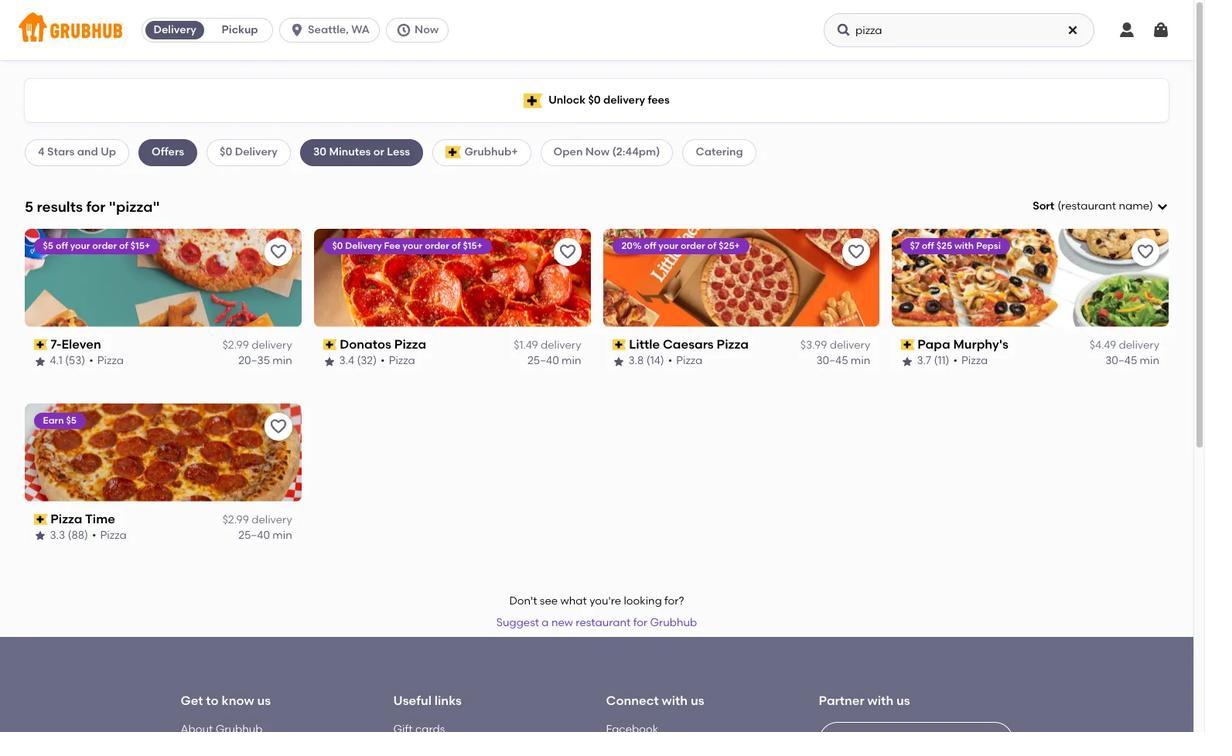 Task type: describe. For each thing, give the bounding box(es) containing it.
svg image inside now button
[[396, 22, 412, 38]]

(32)
[[357, 355, 377, 368]]

with for partner with us
[[868, 694, 894, 709]]

1 us from the left
[[257, 694, 271, 709]]

25–40 for donatos pizza
[[528, 355, 559, 368]]

suggest a new restaurant for grubhub
[[497, 617, 697, 630]]

5 results for "pizza" main content
[[0, 60, 1194, 733]]

order for 7-eleven
[[93, 241, 117, 251]]

minutes
[[329, 146, 371, 159]]

4
[[38, 146, 45, 159]]

save this restaurant image for 7-eleven
[[269, 243, 288, 261]]

25–40 min for donatos pizza
[[528, 355, 582, 368]]

papa murphy's logo image
[[892, 229, 1169, 327]]

for?
[[665, 595, 685, 608]]

subscription pass image for little caesars pizza
[[613, 340, 626, 351]]

donatos
[[340, 337, 392, 352]]

now button
[[386, 18, 455, 43]]

save this restaurant image for papa murphy's
[[1137, 243, 1155, 261]]

suggest
[[497, 617, 539, 630]]

order for little caesars pizza
[[681, 241, 706, 251]]

3.7
[[918, 355, 932, 368]]

unlock
[[549, 94, 586, 107]]

or
[[374, 146, 385, 159]]

5
[[25, 198, 33, 216]]

30–45 min for papa murphy's
[[1106, 355, 1160, 368]]

partner
[[819, 694, 865, 709]]

$4.49 delivery
[[1090, 339, 1160, 352]]

time
[[85, 512, 116, 527]]

save this restaurant image for little caesars pizza
[[848, 243, 866, 261]]

3.8 (14)
[[629, 355, 664, 368]]

• for time
[[92, 530, 97, 543]]

earn $5
[[43, 415, 77, 426]]

open
[[554, 146, 583, 159]]

• pizza for pizza
[[381, 355, 416, 368]]

your for 7-
[[71, 241, 91, 251]]

save this restaurant button for donatos pizza
[[554, 238, 582, 266]]

delivery inside button
[[154, 23, 196, 36]]

what
[[561, 595, 587, 608]]

$7 off $25 with pepsi
[[911, 241, 1002, 251]]

delivery for $0 delivery
[[235, 146, 278, 159]]

save this restaurant button for pizza time
[[264, 413, 292, 441]]

little caesars pizza
[[629, 337, 749, 352]]

don't
[[510, 595, 537, 608]]

subscription pass image for pizza time
[[34, 515, 48, 525]]

get
[[181, 694, 203, 709]]

$0 for $0 delivery
[[220, 146, 232, 159]]

connect
[[606, 694, 659, 709]]

none field inside 5 results for "pizza" main content
[[1033, 199, 1169, 215]]

grubhub+
[[465, 146, 518, 159]]

pizza down murphy's
[[962, 355, 989, 368]]

$4.49
[[1090, 339, 1117, 352]]

caesars
[[663, 337, 714, 352]]

now inside button
[[415, 23, 439, 36]]

5 results for "pizza"
[[25, 198, 160, 216]]

4.1
[[50, 355, 63, 368]]

2 of from the left
[[452, 241, 461, 251]]

Search for food, convenience, alcohol... search field
[[824, 13, 1095, 47]]

looking
[[624, 595, 662, 608]]

to
[[206, 694, 219, 709]]

min for 7-eleven
[[273, 355, 292, 368]]

save this restaurant button for papa murphy's
[[1132, 238, 1160, 266]]

with for connect with us
[[662, 694, 688, 709]]

• for murphy's
[[954, 355, 959, 368]]

star icon image for little caesars pizza
[[613, 356, 625, 368]]

delivery for $0 delivery fee your order of $15+
[[346, 241, 382, 251]]

3.4
[[340, 355, 355, 368]]

20% off your order of $25+
[[622, 241, 740, 251]]

0 vertical spatial for
[[86, 198, 106, 216]]

for inside 'button'
[[634, 617, 648, 630]]

see
[[540, 595, 558, 608]]

30 minutes or less
[[313, 146, 410, 159]]

$1.49
[[514, 339, 538, 352]]

off for 7-
[[56, 241, 68, 251]]

offers
[[152, 146, 184, 159]]

of for 7-eleven
[[120, 241, 129, 251]]

delivery for pizza time
[[252, 514, 292, 527]]

$25+
[[719, 241, 740, 251]]

(2:44pm)
[[612, 146, 660, 159]]

save this restaurant image for donatos pizza
[[558, 243, 577, 261]]

$2.99 for 7-eleven
[[223, 339, 249, 352]]

save this restaurant button for little caesars pizza
[[843, 238, 871, 266]]

20–35 min
[[239, 355, 292, 368]]

delivery for little caesars pizza
[[830, 339, 871, 352]]

pizza time
[[51, 512, 116, 527]]

4 stars and up
[[38, 146, 116, 159]]

restaurant inside 'button'
[[576, 617, 631, 630]]

svg image inside seattle, wa 'button'
[[290, 22, 305, 38]]

pizza down eleven at the left
[[98, 355, 124, 368]]

off for papa
[[923, 241, 935, 251]]

star icon image for donatos pizza
[[323, 356, 336, 368]]

donatos pizza
[[340, 337, 427, 352]]

seattle, wa
[[308, 23, 370, 36]]

less
[[387, 146, 410, 159]]

partner with us
[[819, 694, 911, 709]]

3.7 (11)
[[918, 355, 950, 368]]

• pizza for caesars
[[668, 355, 703, 368]]

min for little caesars pizza
[[851, 355, 871, 368]]

pizza right the donatos on the left
[[395, 337, 427, 352]]

useful
[[394, 694, 432, 709]]

catering
[[696, 146, 743, 159]]

0 horizontal spatial $5
[[43, 241, 54, 251]]

seattle, wa button
[[279, 18, 386, 43]]

pizza right caesars
[[717, 337, 749, 352]]

fees
[[648, 94, 670, 107]]

a
[[542, 617, 549, 630]]

delivery button
[[142, 18, 207, 43]]

3.3
[[50, 530, 66, 543]]

$25
[[938, 241, 953, 251]]

grubhub plus flag logo image for unlock $0 delivery fees
[[524, 93, 543, 108]]

$0 for $0 delivery fee your order of $15+
[[333, 241, 343, 251]]

results
[[37, 198, 83, 216]]

don't see what you're looking for?
[[510, 595, 685, 608]]

pizza down little caesars pizza
[[676, 355, 703, 368]]

(53)
[[65, 355, 86, 368]]

open now (2:44pm)
[[554, 146, 660, 159]]

30–45 for little caesars pizza
[[817, 355, 849, 368]]

)
[[1150, 200, 1154, 213]]

you're
[[590, 595, 622, 608]]

30
[[313, 146, 327, 159]]

3.4 (32)
[[340, 355, 377, 368]]

(
[[1058, 200, 1062, 213]]

min for pizza time
[[273, 530, 292, 543]]

$2.99 delivery for 7-eleven
[[223, 339, 292, 352]]

7-eleven logo image
[[25, 229, 302, 327]]

$0 delivery fee your order of $15+
[[333, 241, 483, 251]]

$0 delivery
[[220, 146, 278, 159]]

and
[[77, 146, 98, 159]]

pizza down time
[[101, 530, 127, 543]]

grubhub
[[650, 617, 697, 630]]



Task type: locate. For each thing, give the bounding box(es) containing it.
1 vertical spatial 25–40 min
[[239, 530, 292, 543]]

$2.99 for pizza time
[[223, 514, 249, 527]]

pizza up the 3.3 (88)
[[51, 512, 83, 527]]

subscription pass image for papa murphy's
[[902, 340, 915, 351]]

suggest a new restaurant for grubhub button
[[490, 610, 704, 638]]

2 vertical spatial $0
[[333, 241, 343, 251]]

sort ( restaurant name )
[[1033, 200, 1154, 213]]

1 horizontal spatial grubhub plus flag logo image
[[524, 93, 543, 108]]

30–45 min
[[817, 355, 871, 368], [1106, 355, 1160, 368]]

2 $2.99 from the top
[[223, 514, 249, 527]]

star icon image left 3.7
[[902, 356, 914, 368]]

subscription pass image left the donatos on the left
[[323, 340, 337, 351]]

star icon image left 3.8
[[613, 356, 625, 368]]

30–45 down $4.49 delivery
[[1106, 355, 1138, 368]]

0 vertical spatial $5
[[43, 241, 54, 251]]

1 horizontal spatial $0
[[333, 241, 343, 251]]

(11)
[[935, 355, 950, 368]]

$5 off your order of $15+
[[43, 241, 151, 251]]

1 horizontal spatial us
[[691, 694, 705, 709]]

2 horizontal spatial order
[[681, 241, 706, 251]]

order left $25+
[[681, 241, 706, 251]]

star icon image left 4.1
[[34, 356, 46, 368]]

subscription pass image left 7-
[[34, 340, 48, 351]]

0 vertical spatial restaurant
[[1062, 200, 1117, 213]]

• right '(53)' on the left of page
[[90, 355, 94, 368]]

1 save this restaurant image from the left
[[558, 243, 577, 261]]

25–40 min for pizza time
[[239, 530, 292, 543]]

1 $15+ from the left
[[131, 241, 151, 251]]

25–40 for pizza time
[[239, 530, 270, 543]]

None field
[[1033, 199, 1169, 215]]

order down 5 results for "pizza"
[[93, 241, 117, 251]]

• pizza for eleven
[[90, 355, 124, 368]]

1 horizontal spatial off
[[644, 241, 657, 251]]

3.3 (88)
[[50, 530, 89, 543]]

3 of from the left
[[708, 241, 717, 251]]

0 horizontal spatial $0
[[220, 146, 232, 159]]

1 vertical spatial restaurant
[[576, 617, 631, 630]]

star icon image left 3.4
[[323, 356, 336, 368]]

1 horizontal spatial with
[[868, 694, 894, 709]]

• for caesars
[[668, 355, 673, 368]]

0 horizontal spatial your
[[71, 241, 91, 251]]

main navigation navigation
[[0, 0, 1194, 60]]

delivery for papa murphy's
[[1119, 339, 1160, 352]]

1 30–45 min from the left
[[817, 355, 871, 368]]

1 horizontal spatial 30–45 min
[[1106, 355, 1160, 368]]

0 vertical spatial $2.99 delivery
[[223, 339, 292, 352]]

1 vertical spatial delivery
[[235, 146, 278, 159]]

20%
[[622, 241, 642, 251]]

sort
[[1033, 200, 1055, 213]]

1 horizontal spatial svg image
[[837, 22, 852, 38]]

1 horizontal spatial for
[[634, 617, 648, 630]]

2 $2.99 delivery from the top
[[223, 514, 292, 527]]

0 vertical spatial delivery
[[154, 23, 196, 36]]

1 vertical spatial $5
[[66, 415, 77, 426]]

2 horizontal spatial subscription pass image
[[902, 340, 915, 351]]

none field containing sort
[[1033, 199, 1169, 215]]

0 horizontal spatial order
[[93, 241, 117, 251]]

0 vertical spatial 25–40 min
[[528, 355, 582, 368]]

of right "fee"
[[452, 241, 461, 251]]

of for little caesars pizza
[[708, 241, 717, 251]]

2 horizontal spatial delivery
[[346, 241, 382, 251]]

grubhub plus flag logo image for grubhub+
[[446, 147, 462, 159]]

0 horizontal spatial of
[[120, 241, 129, 251]]

restaurant right sort
[[1062, 200, 1117, 213]]

• right (32) on the left
[[381, 355, 385, 368]]

3 your from the left
[[659, 241, 679, 251]]

7-eleven
[[51, 337, 102, 352]]

1 off from the left
[[56, 241, 68, 251]]

delivery for donatos pizza
[[541, 339, 582, 352]]

3 off from the left
[[923, 241, 935, 251]]

us for connect with us
[[691, 694, 705, 709]]

30–45 min down $3.99 delivery
[[817, 355, 871, 368]]

delivery for 7-eleven
[[252, 339, 292, 352]]

$7
[[911, 241, 921, 251]]

(14)
[[647, 355, 664, 368]]

0 horizontal spatial 30–45
[[817, 355, 849, 368]]

now right wa at the top left of the page
[[415, 23, 439, 36]]

for down "looking"
[[634, 617, 648, 630]]

$5 right earn
[[66, 415, 77, 426]]

0 horizontal spatial off
[[56, 241, 68, 251]]

little
[[629, 337, 660, 352]]

subscription pass image left pizza time
[[34, 515, 48, 525]]

2 order from the left
[[425, 241, 450, 251]]

1 horizontal spatial order
[[425, 241, 450, 251]]

0 horizontal spatial save this restaurant image
[[558, 243, 577, 261]]

1 horizontal spatial your
[[403, 241, 423, 251]]

30–45 min down $4.49 delivery
[[1106, 355, 1160, 368]]

fee
[[384, 241, 401, 251]]

us for partner with us
[[897, 694, 911, 709]]

delivery left "fee"
[[346, 241, 382, 251]]

1 horizontal spatial $5
[[66, 415, 77, 426]]

subscription pass image left little
[[613, 340, 626, 351]]

get to know us
[[181, 694, 271, 709]]

$0 right unlock at left top
[[588, 94, 601, 107]]

off down results
[[56, 241, 68, 251]]

3.8
[[629, 355, 644, 368]]

2 horizontal spatial $0
[[588, 94, 601, 107]]

save this restaurant image left the 20%
[[558, 243, 577, 261]]

0 horizontal spatial us
[[257, 694, 271, 709]]

1 horizontal spatial 25–40
[[528, 355, 559, 368]]

(88)
[[68, 530, 89, 543]]

subscription pass image left papa
[[902, 340, 915, 351]]

delivery
[[154, 23, 196, 36], [235, 146, 278, 159], [346, 241, 382, 251]]

30–45 min for little caesars pizza
[[817, 355, 871, 368]]

0 horizontal spatial with
[[662, 694, 688, 709]]

1 vertical spatial $0
[[220, 146, 232, 159]]

2 horizontal spatial us
[[897, 694, 911, 709]]

$3.99 delivery
[[801, 339, 871, 352]]

your for little
[[659, 241, 679, 251]]

of down "pizza" on the left
[[120, 241, 129, 251]]

seattle,
[[308, 23, 349, 36]]

1 horizontal spatial $15+
[[463, 241, 483, 251]]

• for eleven
[[90, 355, 94, 368]]

1 horizontal spatial subscription pass image
[[613, 340, 626, 351]]

1 horizontal spatial restaurant
[[1062, 200, 1117, 213]]

save this restaurant image down )
[[1137, 243, 1155, 261]]

off for little
[[644, 241, 657, 251]]

wa
[[351, 23, 370, 36]]

• pizza down caesars
[[668, 355, 703, 368]]

us right partner on the bottom right
[[897, 694, 911, 709]]

$2.99 delivery for pizza time
[[223, 514, 292, 527]]

0 horizontal spatial 25–40
[[239, 530, 270, 543]]

1 horizontal spatial 30–45
[[1106, 355, 1138, 368]]

• pizza down eleven at the left
[[90, 355, 124, 368]]

•
[[90, 355, 94, 368], [381, 355, 385, 368], [668, 355, 673, 368], [954, 355, 959, 368], [92, 530, 97, 543]]

pepsi
[[977, 241, 1002, 251]]

1 horizontal spatial of
[[452, 241, 461, 251]]

0 horizontal spatial for
[[86, 198, 106, 216]]

know
[[222, 694, 254, 709]]

svg image
[[396, 22, 412, 38], [837, 22, 852, 38], [1067, 24, 1080, 36]]

2 horizontal spatial your
[[659, 241, 679, 251]]

1 vertical spatial $2.99 delivery
[[223, 514, 292, 527]]

2 your from the left
[[403, 241, 423, 251]]

unlock $0 delivery fees
[[549, 94, 670, 107]]

0 horizontal spatial $15+
[[131, 241, 151, 251]]

subscription pass image for donatos pizza
[[323, 340, 337, 351]]

30–45 for papa murphy's
[[1106, 355, 1138, 368]]

1 of from the left
[[120, 241, 129, 251]]

your right the 20%
[[659, 241, 679, 251]]

1 vertical spatial grubhub plus flag logo image
[[446, 147, 462, 159]]

2 horizontal spatial with
[[955, 241, 975, 251]]

star icon image for pizza time
[[34, 530, 46, 543]]

0 vertical spatial 25–40
[[528, 355, 559, 368]]

pizza down donatos pizza
[[389, 355, 416, 368]]

star icon image for papa murphy's
[[902, 356, 914, 368]]

0 horizontal spatial now
[[415, 23, 439, 36]]

30–45 down $3.99 delivery
[[817, 355, 849, 368]]

1 vertical spatial 25–40
[[239, 530, 270, 543]]

0 horizontal spatial grubhub plus flag logo image
[[446, 147, 462, 159]]

your
[[71, 241, 91, 251], [403, 241, 423, 251], [659, 241, 679, 251]]

1 vertical spatial now
[[586, 146, 610, 159]]

your right "fee"
[[403, 241, 423, 251]]

1 horizontal spatial subscription pass image
[[323, 340, 337, 351]]

2 us from the left
[[691, 694, 705, 709]]

1 30–45 from the left
[[817, 355, 849, 368]]

pizza time logo image
[[25, 404, 302, 502]]

restaurant
[[1062, 200, 1117, 213], [576, 617, 631, 630]]

murphy's
[[954, 337, 1010, 352]]

delivery
[[604, 94, 645, 107], [252, 339, 292, 352], [541, 339, 582, 352], [830, 339, 871, 352], [1119, 339, 1160, 352], [252, 514, 292, 527]]

• right (14)
[[668, 355, 673, 368]]

$1.49 delivery
[[514, 339, 582, 352]]

2 vertical spatial delivery
[[346, 241, 382, 251]]

save this restaurant image
[[269, 243, 288, 261], [848, 243, 866, 261], [269, 418, 288, 436]]

3 order from the left
[[681, 241, 706, 251]]

3 us from the left
[[897, 694, 911, 709]]

papa
[[919, 337, 951, 352]]

donatos pizza logo image
[[314, 229, 591, 327]]

• right (88)
[[92, 530, 97, 543]]

subscription pass image
[[34, 340, 48, 351], [323, 340, 337, 351], [902, 340, 915, 351]]

papa murphy's
[[919, 337, 1010, 352]]

little caesars pizza logo image
[[603, 229, 880, 327]]

1 vertical spatial $2.99
[[223, 514, 249, 527]]

• for pizza
[[381, 355, 385, 368]]

grubhub plus flag logo image
[[524, 93, 543, 108], [446, 147, 462, 159]]

of left $25+
[[708, 241, 717, 251]]

your down 5 results for "pizza"
[[71, 241, 91, 251]]

1 vertical spatial subscription pass image
[[34, 515, 48, 525]]

off right the 20%
[[644, 241, 657, 251]]

4.1 (53)
[[50, 355, 86, 368]]

2 subscription pass image from the left
[[323, 340, 337, 351]]

2 $15+ from the left
[[463, 241, 483, 251]]

$0
[[588, 94, 601, 107], [220, 146, 232, 159], [333, 241, 343, 251]]

2 save this restaurant image from the left
[[1137, 243, 1155, 261]]

$3.99
[[801, 339, 828, 352]]

connect with us
[[606, 694, 705, 709]]

0 vertical spatial $2.99
[[223, 339, 249, 352]]

0 horizontal spatial subscription pass image
[[34, 340, 48, 351]]

save this restaurant image for pizza time
[[269, 418, 288, 436]]

1 your from the left
[[71, 241, 91, 251]]

us right connect
[[691, 694, 705, 709]]

20–35
[[239, 355, 270, 368]]

pickup
[[222, 23, 258, 36]]

0 horizontal spatial 25–40 min
[[239, 530, 292, 543]]

3 subscription pass image from the left
[[902, 340, 915, 351]]

now right open
[[586, 146, 610, 159]]

min for donatos pizza
[[562, 355, 582, 368]]

• pizza for time
[[92, 530, 127, 543]]

off right $7
[[923, 241, 935, 251]]

save this restaurant image
[[558, 243, 577, 261], [1137, 243, 1155, 261]]

grubhub plus flag logo image left grubhub+
[[446, 147, 462, 159]]

links
[[435, 694, 462, 709]]

0 horizontal spatial subscription pass image
[[34, 515, 48, 525]]

pickup button
[[207, 18, 272, 43]]

• right the (11)
[[954, 355, 959, 368]]

off
[[56, 241, 68, 251], [644, 241, 657, 251], [923, 241, 935, 251]]

1 subscription pass image from the left
[[34, 340, 48, 351]]

25–40
[[528, 355, 559, 368], [239, 530, 270, 543]]

restaurant inside field
[[1062, 200, 1117, 213]]

with
[[955, 241, 975, 251], [662, 694, 688, 709], [868, 694, 894, 709]]

new
[[552, 617, 573, 630]]

subscription pass image
[[613, 340, 626, 351], [34, 515, 48, 525]]

order
[[93, 241, 117, 251], [425, 241, 450, 251], [681, 241, 706, 251]]

2 horizontal spatial off
[[923, 241, 935, 251]]

restaurant down you're
[[576, 617, 631, 630]]

1 $2.99 delivery from the top
[[223, 339, 292, 352]]

star icon image left 3.3
[[34, 530, 46, 543]]

1 horizontal spatial 25–40 min
[[528, 355, 582, 368]]

0 horizontal spatial delivery
[[154, 23, 196, 36]]

$2.99
[[223, 339, 249, 352], [223, 514, 249, 527]]

1 $2.99 from the top
[[223, 339, 249, 352]]

up
[[101, 146, 116, 159]]

with right connect
[[662, 694, 688, 709]]

stars
[[47, 146, 75, 159]]

0 horizontal spatial 30–45 min
[[817, 355, 871, 368]]

0 vertical spatial now
[[415, 23, 439, 36]]

save this restaurant button for 7-eleven
[[264, 238, 292, 266]]

with right $25
[[955, 241, 975, 251]]

us right know
[[257, 694, 271, 709]]

delivery left 30
[[235, 146, 278, 159]]

for
[[86, 198, 106, 216], [634, 617, 648, 630]]

delivery left the pickup
[[154, 23, 196, 36]]

grubhub plus flag logo image left unlock at left top
[[524, 93, 543, 108]]

2 horizontal spatial of
[[708, 241, 717, 251]]

0 horizontal spatial restaurant
[[576, 617, 631, 630]]

star icon image
[[34, 356, 46, 368], [323, 356, 336, 368], [613, 356, 625, 368], [902, 356, 914, 368], [34, 530, 46, 543]]

order right "fee"
[[425, 241, 450, 251]]

• pizza down donatos pizza
[[381, 355, 416, 368]]

$0 left "fee"
[[333, 241, 343, 251]]

$0 right offers
[[220, 146, 232, 159]]

1 horizontal spatial save this restaurant image
[[1137, 243, 1155, 261]]

• pizza for murphy's
[[954, 355, 989, 368]]

0 horizontal spatial svg image
[[396, 22, 412, 38]]

star icon image for 7-eleven
[[34, 356, 46, 368]]

name
[[1119, 200, 1150, 213]]

$2.99 delivery
[[223, 339, 292, 352], [223, 514, 292, 527]]

0 vertical spatial $0
[[588, 94, 601, 107]]

1 horizontal spatial delivery
[[235, 146, 278, 159]]

with right partner on the bottom right
[[868, 694, 894, 709]]

svg image
[[1118, 21, 1137, 39], [1152, 21, 1171, 39], [290, 22, 305, 38], [1157, 201, 1169, 213]]

2 off from the left
[[644, 241, 657, 251]]

0 vertical spatial subscription pass image
[[613, 340, 626, 351]]

useful links
[[394, 694, 462, 709]]

for right results
[[86, 198, 106, 216]]

1 horizontal spatial now
[[586, 146, 610, 159]]

• pizza down papa murphy's on the top right of the page
[[954, 355, 989, 368]]

us
[[257, 694, 271, 709], [691, 694, 705, 709], [897, 694, 911, 709]]

1 vertical spatial for
[[634, 617, 648, 630]]

• pizza down time
[[92, 530, 127, 543]]

$5 down results
[[43, 241, 54, 251]]

earn
[[43, 415, 64, 426]]

min for papa murphy's
[[1140, 355, 1160, 368]]

min
[[273, 355, 292, 368], [562, 355, 582, 368], [851, 355, 871, 368], [1140, 355, 1160, 368], [273, 530, 292, 543]]

2 horizontal spatial svg image
[[1067, 24, 1080, 36]]

subscription pass image for 7-eleven
[[34, 340, 48, 351]]

0 vertical spatial grubhub plus flag logo image
[[524, 93, 543, 108]]

2 30–45 min from the left
[[1106, 355, 1160, 368]]

eleven
[[62, 337, 102, 352]]

"pizza"
[[109, 198, 160, 216]]

1 order from the left
[[93, 241, 117, 251]]

2 30–45 from the left
[[1106, 355, 1138, 368]]

now inside 5 results for "pizza" main content
[[586, 146, 610, 159]]



Task type: vqa. For each thing, say whether or not it's contained in the screenshot.


